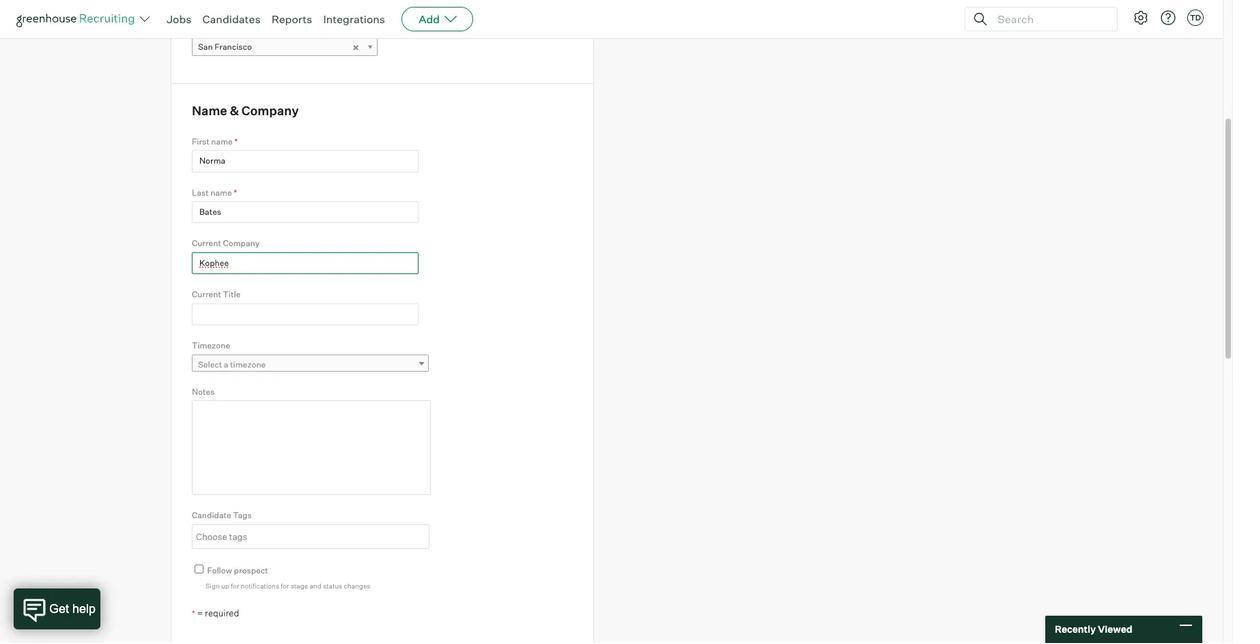Task type: locate. For each thing, give the bounding box(es) containing it.
0 horizontal spatial for
[[231, 583, 239, 591]]

current down last
[[192, 239, 221, 249]]

name
[[211, 136, 233, 147], [211, 187, 232, 198]]

for left stage
[[281, 583, 289, 591]]

1 current from the top
[[192, 239, 221, 249]]

*
[[234, 136, 238, 147], [234, 187, 237, 198], [192, 609, 195, 619]]

0 vertical spatial name
[[211, 136, 233, 147]]

&
[[230, 103, 239, 118]]

for
[[231, 583, 239, 591], [281, 583, 289, 591]]

current for current title
[[192, 290, 221, 300]]

and
[[310, 583, 321, 591]]

changes
[[344, 583, 370, 591]]

0 vertical spatial *
[[234, 136, 238, 147]]

name right first
[[211, 136, 233, 147]]

greenhouse recruiting image
[[16, 11, 139, 27]]

recently viewed
[[1055, 624, 1133, 636]]

company
[[242, 103, 299, 118], [223, 239, 260, 249]]

* right last
[[234, 187, 237, 198]]

follow
[[207, 566, 232, 576]]

current
[[192, 239, 221, 249], [192, 290, 221, 300]]

1 vertical spatial company
[[223, 239, 260, 249]]

candidates link
[[202, 12, 261, 26]]

company up title
[[223, 239, 260, 249]]

* = required
[[192, 608, 239, 619]]

* down & on the top left
[[234, 136, 238, 147]]

company right & on the top left
[[242, 103, 299, 118]]

san francisco link
[[192, 37, 378, 57]]

* left =
[[192, 609, 195, 619]]

2 vertical spatial *
[[192, 609, 195, 619]]

follow prospect
[[207, 566, 268, 576]]

current left title
[[192, 290, 221, 300]]

None text field
[[192, 304, 419, 326], [193, 526, 425, 548], [192, 304, 419, 326], [193, 526, 425, 548]]

current for current company
[[192, 239, 221, 249]]

reports link
[[272, 12, 312, 26]]

notes
[[192, 387, 215, 397]]

add button
[[402, 7, 473, 31]]

1 horizontal spatial for
[[281, 583, 289, 591]]

select a timezone link
[[192, 355, 429, 375]]

francisco
[[215, 42, 252, 52]]

name
[[192, 103, 227, 118]]

* inside * = required
[[192, 609, 195, 619]]

tags
[[233, 511, 252, 521]]

for right up
[[231, 583, 239, 591]]

2 current from the top
[[192, 290, 221, 300]]

title
[[223, 290, 241, 300]]

1 vertical spatial current
[[192, 290, 221, 300]]

0 vertical spatial current
[[192, 239, 221, 249]]

viewed
[[1098, 624, 1133, 636]]

* for last name *
[[234, 187, 237, 198]]

None text field
[[192, 150, 419, 172], [192, 201, 419, 224], [192, 253, 419, 275], [192, 150, 419, 172], [192, 201, 419, 224], [192, 253, 419, 275]]

name for last
[[211, 187, 232, 198]]

1 vertical spatial *
[[234, 187, 237, 198]]

current company
[[192, 239, 260, 249]]

jobs
[[167, 12, 192, 26]]

1 vertical spatial name
[[211, 187, 232, 198]]

name right last
[[211, 187, 232, 198]]

add
[[419, 12, 440, 26]]

first
[[192, 136, 209, 147]]



Task type: vqa. For each thing, say whether or not it's contained in the screenshot.
bottommost "name"
yes



Task type: describe. For each thing, give the bounding box(es) containing it.
last name *
[[192, 187, 237, 198]]

* for first name *
[[234, 136, 238, 147]]

integrations link
[[323, 12, 385, 26]]

Notes text field
[[192, 401, 431, 496]]

integrations
[[323, 12, 385, 26]]

san
[[198, 42, 213, 52]]

jobs link
[[167, 12, 192, 26]]

name & company
[[192, 103, 299, 118]]

select a timezone
[[198, 360, 266, 370]]

current title
[[192, 290, 241, 300]]

prospect
[[234, 566, 268, 576]]

candidate tags
[[192, 511, 252, 521]]

notifications
[[241, 583, 279, 591]]

office
[[192, 23, 214, 33]]

Follow prospect checkbox
[[195, 565, 203, 574]]

san francisco
[[198, 42, 252, 52]]

required
[[205, 608, 239, 619]]

sign up for notifications for stage and status changes
[[206, 583, 370, 591]]

td button
[[1185, 7, 1207, 29]]

=
[[197, 608, 203, 619]]

stage
[[291, 583, 308, 591]]

timezone
[[192, 341, 230, 351]]

a
[[224, 360, 228, 370]]

candidate
[[192, 511, 231, 521]]

name for first
[[211, 136, 233, 147]]

sign
[[206, 583, 220, 591]]

td button
[[1188, 10, 1204, 26]]

candidates
[[202, 12, 261, 26]]

Search text field
[[994, 9, 1105, 29]]

last
[[192, 187, 209, 198]]

status
[[323, 583, 342, 591]]

reports
[[272, 12, 312, 26]]

2 for from the left
[[281, 583, 289, 591]]

select
[[198, 360, 222, 370]]

timezone
[[230, 360, 266, 370]]

configure image
[[1133, 10, 1149, 26]]

td
[[1190, 13, 1201, 23]]

0 vertical spatial company
[[242, 103, 299, 118]]

recently
[[1055, 624, 1096, 636]]

up
[[221, 583, 229, 591]]

first name *
[[192, 136, 238, 147]]

1 for from the left
[[231, 583, 239, 591]]



